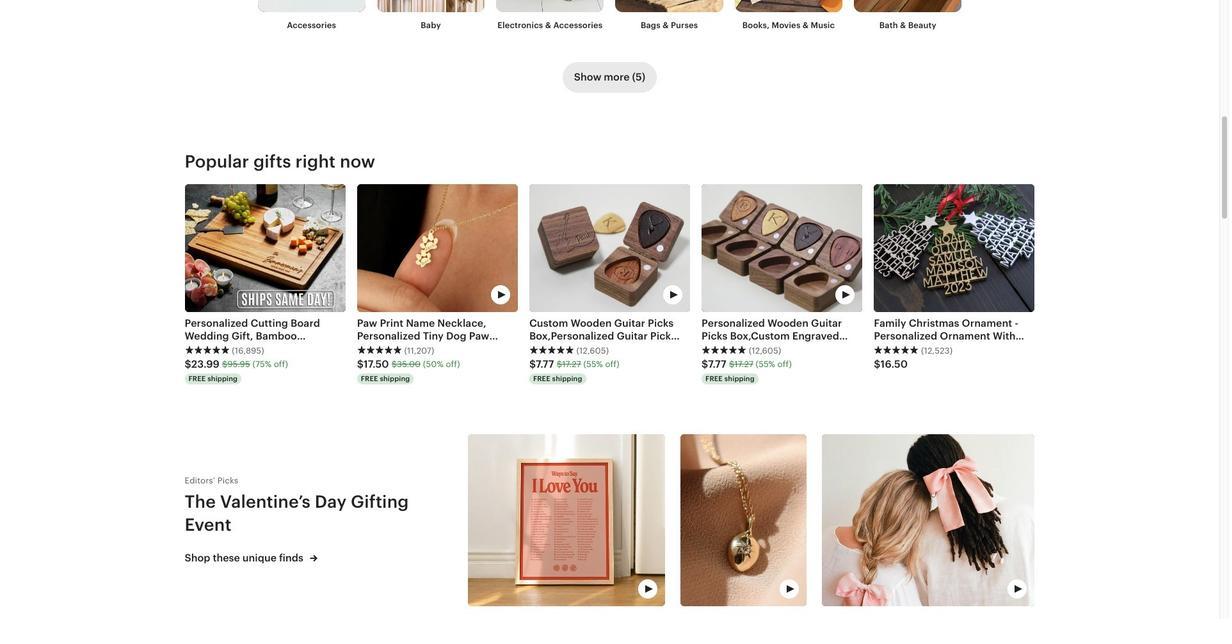 Task type: locate. For each thing, give the bounding box(es) containing it.
custom wooden guitar picks box,personalized guitar pick box storage,wood guitar plectrum organizer music,gift for guitarist musician image
[[529, 185, 690, 312]]

personalized wooden guitar picks box,custom engraved guitar pick box storage,guitar plectrum organizer,music gift for guitarist musician image
[[702, 185, 863, 312]]

family christmas ornament - personalized ornament with names - christmas tree ornament image
[[874, 185, 1035, 312]]



Task type: vqa. For each thing, say whether or not it's contained in the screenshot.
Give one now
no



Task type: describe. For each thing, give the bounding box(es) containing it.
personalized cutting board wedding gift, bamboo charcuterie board, unique valentines day gift, bridal shower, engraved engagement present, image
[[185, 185, 346, 312]]

diamond star necklace, starburst necklace, diamond celestial necklace, north star necklace image
[[681, 435, 807, 607]]

paw print name necklace, personalized tiny dog paw necklace, minimalist paw necklace, animal necklace, pet necklace, christmas gift image
[[357, 185, 518, 312]]

i love you wall print, digital download print, retro wall decor, large printable art, downloadable prints image
[[468, 435, 665, 607]]

pink silk hair bow, classic hair bow, coquette, balletcore, hair ribbon clip, romancecore image
[[822, 435, 1035, 607]]



